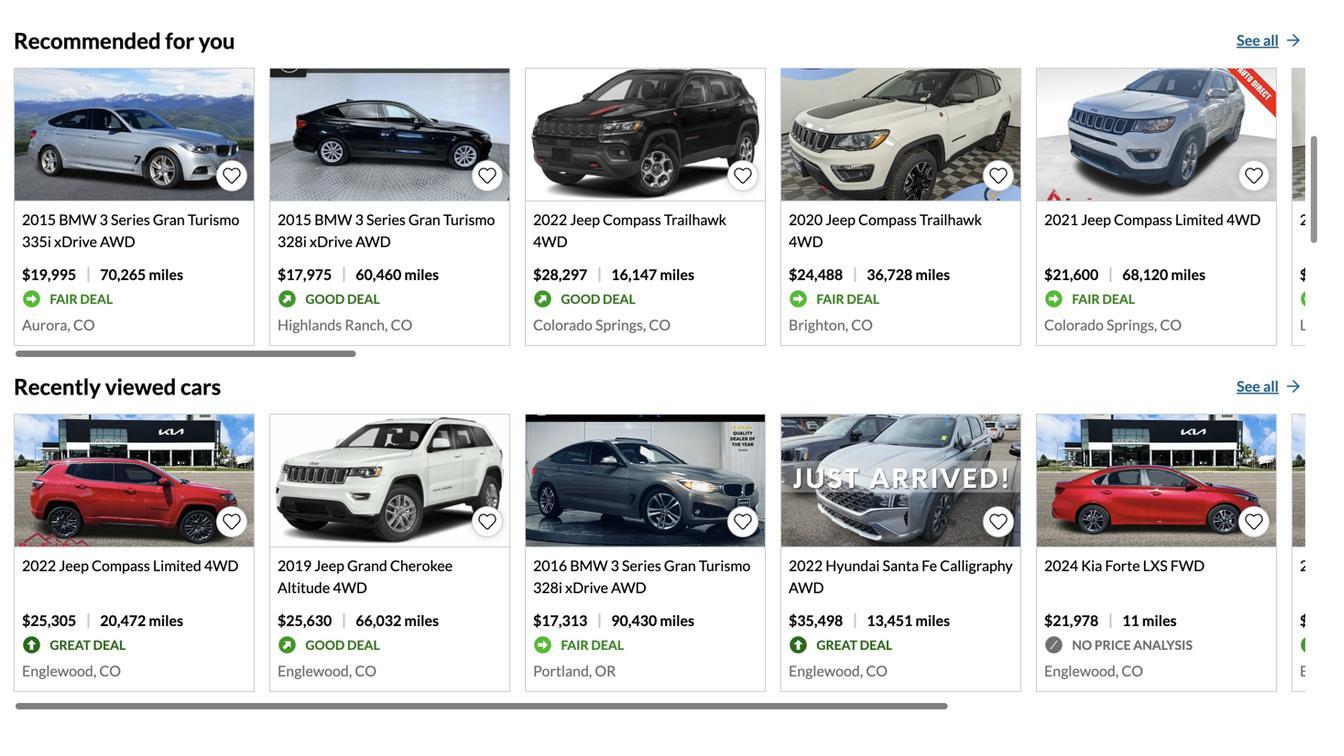 Task type: vqa. For each thing, say whether or not it's contained in the screenshot.


Task type: locate. For each thing, give the bounding box(es) containing it.
good deal for recommended for you
[[305, 292, 380, 307]]

fair up "aurora, co"
[[50, 292, 78, 307]]

trailhawk inside 2020 jeep compass trailhawk 4wd
[[920, 211, 982, 229]]

2 englewood, from the left
[[278, 663, 352, 681]]

1 englewood, from the left
[[22, 663, 96, 681]]

awd inside 2015 bmw 3 series gran turismo 328i xdrive awd
[[356, 233, 391, 251]]

compass
[[603, 211, 661, 229], [859, 211, 917, 229], [1114, 211, 1173, 229], [92, 557, 150, 575]]

3 inside the 2016 bmw 3 series gran turismo 328i xdrive awd
[[611, 557, 619, 575]]

turismo inside 2015 bmw 3 series gran turismo 335i xdrive awd
[[188, 211, 240, 229]]

co down the no price analysis
[[1122, 663, 1144, 681]]

1 horizontal spatial gran
[[409, 211, 441, 229]]

jeep for $25,630
[[314, 557, 344, 575]]

jeep for $25,305
[[59, 557, 89, 575]]

16,147
[[611, 266, 657, 284]]

compass up the 36,728
[[859, 211, 917, 229]]

deal down 66,032
[[347, 638, 380, 654]]

turismo inside the 2016 bmw 3 series gran turismo 328i xdrive awd
[[699, 557, 751, 575]]

compass up "20,472"
[[92, 557, 150, 575]]

1 horizontal spatial colorado springs, co
[[1045, 316, 1182, 334]]

2 colorado springs, co from the left
[[1045, 316, 1182, 334]]

deal down the 68,120
[[1103, 292, 1135, 307]]

4 englewood, co from the left
[[1045, 663, 1144, 681]]

good up highlands
[[305, 292, 345, 307]]

great
[[50, 638, 91, 654], [817, 638, 858, 654]]

1 vertical spatial see all link
[[1233, 374, 1306, 400]]

co right ranch,
[[391, 316, 413, 334]]

trailhawk
[[664, 211, 727, 229], [920, 211, 982, 229]]

1 see from the top
[[1237, 31, 1261, 49]]

compass up the 68,120
[[1114, 211, 1173, 229]]

$25,630
[[278, 612, 332, 630]]

2024 kia forte lxs fwd
[[1045, 557, 1205, 575]]

1 202 from the top
[[1300, 211, 1319, 229]]

3 inside 2015 bmw 3 series gran turismo 335i xdrive awd
[[100, 211, 108, 229]]

1 vertical spatial limited
[[153, 557, 201, 575]]

co
[[73, 316, 95, 334], [391, 316, 413, 334], [649, 316, 671, 334], [851, 316, 873, 334], [1160, 316, 1182, 334], [99, 663, 121, 681], [355, 663, 377, 681], [866, 663, 888, 681], [1122, 663, 1144, 681]]

see all link for recently viewed cars
[[1233, 374, 1306, 400]]

compass up 16,147
[[603, 211, 661, 229]]

turismo inside 2015 bmw 3 series gran turismo 328i xdrive awd
[[443, 211, 495, 229]]

2 see all from the top
[[1237, 378, 1279, 396]]

englewood, for $21,978
[[1045, 663, 1119, 681]]

gran up 90,430 miles
[[664, 557, 696, 575]]

328i inside 2015 bmw 3 series gran turismo 328i xdrive awd
[[278, 233, 307, 251]]

3 up the 90,430
[[611, 557, 619, 575]]

gran for 70,265 miles
[[153, 211, 185, 229]]

englewood, co down $25,305
[[22, 663, 121, 681]]

1 horizontal spatial colorado
[[1045, 316, 1104, 334]]

co right brighton,
[[851, 316, 873, 334]]

deal for 20,472 miles
[[93, 638, 126, 654]]

2022 inside the 2022 hyundai santa fe calligraphy awd
[[789, 557, 823, 575]]

bmw inside 2015 bmw 3 series gran turismo 335i xdrive awd
[[59, 211, 97, 229]]

1 horizontal spatial series
[[367, 211, 406, 229]]

2 see from the top
[[1237, 378, 1261, 396]]

price
[[1095, 638, 1131, 654]]

limited for 68,120 miles
[[1176, 211, 1224, 229]]

great down $25,305
[[50, 638, 91, 654]]

awd up the 90,430
[[611, 579, 647, 597]]

2015 bmw 3 series gran turismo 328i xdrive awd
[[278, 211, 495, 251]]

see all
[[1237, 31, 1279, 49], [1237, 378, 1279, 396]]

0 horizontal spatial bmw
[[59, 211, 97, 229]]

colorado springs, co down the 68,120
[[1045, 316, 1182, 334]]

xdrive right 335i
[[54, 233, 97, 251]]

11 miles
[[1123, 612, 1177, 630]]

2 horizontal spatial 2022
[[789, 557, 823, 575]]

compass for 68,120 miles
[[1114, 211, 1173, 229]]

xdrive for $17,313
[[565, 579, 608, 597]]

16,147 miles
[[611, 266, 695, 284]]

1 vertical spatial 328i
[[533, 579, 563, 597]]

2015 bmw 3 series gran turismo 335i xdrive awd image
[[15, 69, 254, 201]]

limited
[[1176, 211, 1224, 229], [153, 557, 201, 575]]

1 vertical spatial see all image
[[1286, 380, 1301, 394]]

$21,978
[[1045, 612, 1099, 630]]

recommended
[[14, 27, 161, 53]]

2015
[[22, 211, 56, 229], [278, 211, 312, 229]]

2 see all link from the top
[[1233, 374, 1306, 400]]

0 horizontal spatial colorado
[[533, 316, 593, 334]]

2 2015 from the left
[[278, 211, 312, 229]]

1 trailhawk from the left
[[664, 211, 727, 229]]

3 englewood, from the left
[[789, 663, 863, 681]]

co for 2024 kia forte lxs fwd
[[1122, 663, 1144, 681]]

2 all from the top
[[1264, 378, 1279, 396]]

co for 2015 bmw 3 series gran turismo 335i xdrive awd
[[73, 316, 95, 334]]

great deal down "20,472"
[[50, 638, 126, 654]]

2016 bmw 3 series gran turismo 328i xdrive awd image
[[526, 415, 765, 547]]

jeep inside 2020 jeep compass trailhawk 4wd
[[826, 211, 856, 229]]

awd up the 60,460
[[356, 233, 391, 251]]

1 vertical spatial see all
[[1237, 378, 1279, 396]]

see all for recommended for you
[[1237, 31, 1279, 49]]

colorado springs, co
[[533, 316, 671, 334], [1045, 316, 1182, 334]]

gran up the 60,460 miles
[[409, 211, 441, 229]]

hyundai
[[826, 557, 880, 575]]

2015 up 335i
[[22, 211, 56, 229]]

co for 2022 hyundai santa fe calligraphy awd
[[866, 663, 888, 681]]

328i
[[278, 233, 307, 251], [533, 579, 563, 597]]

bmw inside the 2016 bmw 3 series gran turismo 328i xdrive awd
[[570, 557, 608, 575]]

series inside 2015 bmw 3 series gran turismo 335i xdrive awd
[[111, 211, 150, 229]]

1 great deal from the left
[[50, 638, 126, 654]]

englewood, co down the $25,630
[[278, 663, 377, 681]]

4wd inside 2020 jeep compass trailhawk 4wd
[[789, 233, 823, 251]]

see
[[1237, 31, 1261, 49], [1237, 378, 1261, 396]]

jeep inside 2019 jeep grand cherokee altitude 4wd
[[314, 557, 344, 575]]

portland, or
[[533, 663, 616, 681]]

gran for 60,460 miles
[[409, 211, 441, 229]]

4wd for 2021 jeep compass limited 4wd
[[1227, 211, 1261, 229]]

0 horizontal spatial limited
[[153, 557, 201, 575]]

colorado
[[533, 316, 593, 334], [1045, 316, 1104, 334]]

4 englewood, from the left
[[1045, 663, 1119, 681]]

gran for 90,430 miles
[[664, 557, 696, 575]]

englewood, co down no on the right bottom
[[1045, 663, 1144, 681]]

2022 left hyundai
[[789, 557, 823, 575]]

4wd
[[1227, 211, 1261, 229], [533, 233, 568, 251], [789, 233, 823, 251], [204, 557, 239, 575], [333, 579, 367, 597]]

awd
[[100, 233, 135, 251], [356, 233, 391, 251], [611, 579, 647, 597], [789, 579, 824, 597]]

0 horizontal spatial 3
[[100, 211, 108, 229]]

miles right "20,472"
[[149, 612, 183, 630]]

2022 up the "$28,297"
[[533, 211, 567, 229]]

1 horizontal spatial 328i
[[533, 579, 563, 597]]

fair deal down $21,600 at the right top
[[1072, 292, 1135, 307]]

turismo
[[188, 211, 240, 229], [443, 211, 495, 229], [699, 557, 751, 575]]

deal for 68,120 miles
[[1103, 292, 1135, 307]]

fair up portland, or
[[561, 638, 589, 654]]

miles up analysis
[[1143, 612, 1177, 630]]

all
[[1264, 31, 1279, 49], [1264, 378, 1279, 396]]

xdrive up $17,313
[[565, 579, 608, 597]]

2 horizontal spatial turismo
[[699, 557, 751, 575]]

gran inside 2015 bmw 3 series gran turismo 335i xdrive awd
[[153, 211, 185, 229]]

bmw right 2016
[[570, 557, 608, 575]]

deal down the 36,728
[[847, 292, 880, 307]]

2 englewood, co from the left
[[278, 663, 377, 681]]

0 horizontal spatial 328i
[[278, 233, 307, 251]]

2015 inside 2015 bmw 3 series gran turismo 328i xdrive awd
[[278, 211, 312, 229]]

3 inside 2015 bmw 3 series gran turismo 328i xdrive awd
[[355, 211, 364, 229]]

see all link
[[1233, 28, 1306, 53], [1233, 374, 1306, 400]]

jeep right 2021
[[1081, 211, 1111, 229]]

bmw for $19,995
[[59, 211, 97, 229]]

deal
[[80, 292, 113, 307], [347, 292, 380, 307], [603, 292, 636, 307], [847, 292, 880, 307], [1103, 292, 1135, 307], [93, 638, 126, 654], [347, 638, 380, 654], [591, 638, 624, 654], [860, 638, 893, 654]]

328i up $17,975 at the top left
[[278, 233, 307, 251]]

series inside 2015 bmw 3 series gran turismo 328i xdrive awd
[[367, 211, 406, 229]]

good deal down 66,032
[[305, 638, 380, 654]]

trailhawk up 36,728 miles
[[920, 211, 982, 229]]

see all link for recommended for you
[[1233, 28, 1306, 53]]

2022 hyundai santa fe calligraphy awd image
[[782, 415, 1021, 547]]

2015 up $17,975 at the top left
[[278, 211, 312, 229]]

fair deal for $17,313
[[561, 638, 624, 654]]

4wd for 2020 jeep compass trailhawk 4wd
[[789, 233, 823, 251]]

1 horizontal spatial 3
[[355, 211, 364, 229]]

70,265 miles
[[100, 266, 183, 284]]

90,430
[[611, 612, 657, 630]]

englewood, down the $25,630
[[278, 663, 352, 681]]

see all image
[[1286, 33, 1301, 48], [1286, 380, 1301, 394]]

calligraphy
[[940, 557, 1013, 575]]

see for recommended for you
[[1237, 31, 1261, 49]]

fair
[[50, 292, 78, 307], [817, 292, 845, 307], [1072, 292, 1100, 307], [561, 638, 589, 654]]

fair deal up or
[[561, 638, 624, 654]]

deal up ranch,
[[347, 292, 380, 307]]

68,120 miles
[[1123, 266, 1206, 284]]

deal down 13,451 on the right of the page
[[860, 638, 893, 654]]

fe
[[922, 557, 937, 575]]

miles right 70,265
[[149, 266, 183, 284]]

gran inside 2015 bmw 3 series gran turismo 328i xdrive awd
[[409, 211, 441, 229]]

2 horizontal spatial 3
[[611, 557, 619, 575]]

englewood, co for $25,630
[[278, 663, 377, 681]]

1 2015 from the left
[[22, 211, 56, 229]]

1 horizontal spatial bmw
[[314, 211, 352, 229]]

trailhawk up 16,147 miles
[[664, 211, 727, 229]]

0 vertical spatial all
[[1264, 31, 1279, 49]]

2024 kia forte lxs fwd image
[[1037, 415, 1276, 547]]

0 horizontal spatial series
[[111, 211, 150, 229]]

2020 jeep compass trailhawk 4wd image
[[782, 69, 1021, 201]]

2022 jeep compass trailhawk 4wd
[[533, 211, 727, 251]]

awd up $35,498
[[789, 579, 824, 597]]

2015 inside 2015 bmw 3 series gran turismo 335i xdrive awd
[[22, 211, 56, 229]]

0 horizontal spatial turismo
[[188, 211, 240, 229]]

0 horizontal spatial xdrive
[[54, 233, 97, 251]]

eng
[[1300, 663, 1319, 681]]

0 horizontal spatial trailhawk
[[664, 211, 727, 229]]

0 vertical spatial see all
[[1237, 31, 1279, 49]]

2024
[[1045, 557, 1079, 575]]

1 horizontal spatial 2015
[[278, 211, 312, 229]]

3 for 60,460 miles
[[355, 211, 364, 229]]

kia
[[1081, 557, 1103, 575]]

fair deal
[[50, 292, 113, 307], [817, 292, 880, 307], [1072, 292, 1135, 307], [561, 638, 624, 654]]

2 springs, from the left
[[1107, 316, 1158, 334]]

2022 up $25,305
[[22, 557, 56, 575]]

englewood, down $35,498
[[789, 663, 863, 681]]

1 horizontal spatial great
[[817, 638, 858, 654]]

good for recently viewed cars
[[305, 638, 345, 654]]

miles right 16,147
[[660, 266, 695, 284]]

series up the 90,430
[[622, 557, 661, 575]]

2022
[[533, 211, 567, 229], [22, 557, 56, 575], [789, 557, 823, 575]]

3 englewood, co from the left
[[789, 663, 888, 681]]

$21,600
[[1045, 266, 1099, 284]]

1 see all link from the top
[[1233, 28, 1306, 53]]

good down the $25,630
[[305, 638, 345, 654]]

portland,
[[533, 663, 592, 681]]

deal down 16,147
[[603, 292, 636, 307]]

springs, for 68,120
[[1107, 316, 1158, 334]]

68,120
[[1123, 266, 1169, 284]]

englewood, co
[[22, 663, 121, 681], [278, 663, 377, 681], [789, 663, 888, 681], [1045, 663, 1144, 681]]

0 horizontal spatial springs,
[[596, 316, 646, 334]]

co down 66,032
[[355, 663, 377, 681]]

2 horizontal spatial series
[[622, 557, 661, 575]]

brighton, co
[[789, 316, 873, 334]]

2022 jeep compass limited 4wd
[[22, 557, 239, 575]]

1 horizontal spatial trailhawk
[[920, 211, 982, 229]]

awd inside the 2016 bmw 3 series gran turismo 328i xdrive awd
[[611, 579, 647, 597]]

1 springs, from the left
[[596, 316, 646, 334]]

series up 70,265
[[111, 211, 150, 229]]

0 vertical spatial see all link
[[1233, 28, 1306, 53]]

trailhawk inside 2022 jeep compass trailhawk 4wd
[[664, 211, 727, 229]]

2 see all image from the top
[[1286, 380, 1301, 394]]

1 colorado from the left
[[533, 316, 593, 334]]

2022 inside 2022 jeep compass trailhawk 4wd
[[533, 211, 567, 229]]

4wd inside 2022 jeep compass trailhawk 4wd
[[533, 233, 568, 251]]

series
[[111, 211, 150, 229], [367, 211, 406, 229], [622, 557, 661, 575]]

colorado for $28,297
[[533, 316, 593, 334]]

compass inside 2022 jeep compass trailhawk 4wd
[[603, 211, 661, 229]]

deal for 90,430 miles
[[591, 638, 624, 654]]

co down 68,120 miles
[[1160, 316, 1182, 334]]

2 colorado from the left
[[1045, 316, 1104, 334]]

1 vertical spatial see
[[1237, 378, 1261, 396]]

3 up the 60,460
[[355, 211, 364, 229]]

1 vertical spatial all
[[1264, 378, 1279, 396]]

co down "20,472"
[[99, 663, 121, 681]]

great down $35,498
[[817, 638, 858, 654]]

1 horizontal spatial limited
[[1176, 211, 1224, 229]]

$28,297
[[533, 266, 588, 284]]

miles for 68,120 miles
[[1171, 266, 1206, 284]]

miles for 13,451 miles
[[916, 612, 950, 630]]

jeep
[[570, 211, 600, 229], [826, 211, 856, 229], [1081, 211, 1111, 229], [59, 557, 89, 575], [314, 557, 344, 575]]

miles for 60,460 miles
[[404, 266, 439, 284]]

bmw up $17,975 at the top left
[[314, 211, 352, 229]]

xdrive inside 2015 bmw 3 series gran turismo 335i xdrive awd
[[54, 233, 97, 251]]

202 up '$18'
[[1300, 557, 1319, 575]]

miles right 13,451 on the right of the page
[[916, 612, 950, 630]]

0 vertical spatial 202
[[1300, 211, 1319, 229]]

miles for 20,472 miles
[[149, 612, 183, 630]]

0 horizontal spatial great
[[50, 638, 91, 654]]

2 horizontal spatial bmw
[[570, 557, 608, 575]]

1 see all image from the top
[[1286, 33, 1301, 48]]

2 horizontal spatial xdrive
[[565, 579, 608, 597]]

analysis
[[1134, 638, 1193, 654]]

miles for 36,728 miles
[[916, 266, 950, 284]]

2 horizontal spatial gran
[[664, 557, 696, 575]]

co down 13,451 on the right of the page
[[866, 663, 888, 681]]

compass for 36,728 miles
[[859, 211, 917, 229]]

jeep right 2020
[[826, 211, 856, 229]]

gran inside the 2016 bmw 3 series gran turismo 328i xdrive awd
[[664, 557, 696, 575]]

compass inside 2020 jeep compass trailhawk 4wd
[[859, 211, 917, 229]]

jeep for $24,488
[[826, 211, 856, 229]]

$17,313
[[533, 612, 588, 630]]

no price analysis
[[1072, 638, 1193, 654]]

2016 bmw 3 series gran turismo 328i xdrive awd
[[533, 557, 751, 597]]

recommended for you
[[14, 27, 235, 53]]

1 horizontal spatial xdrive
[[310, 233, 353, 251]]

awd inside 2015 bmw 3 series gran turismo 335i xdrive awd
[[100, 233, 135, 251]]

great deal down 13,451 on the right of the page
[[817, 638, 893, 654]]

altitude
[[278, 579, 330, 597]]

2 202 from the top
[[1300, 557, 1319, 575]]

englewood, down $25,305
[[22, 663, 96, 681]]

series for 60,460
[[367, 211, 406, 229]]

1 vertical spatial 202
[[1300, 557, 1319, 575]]

no
[[1072, 638, 1092, 654]]

xdrive inside the 2016 bmw 3 series gran turismo 328i xdrive awd
[[565, 579, 608, 597]]

1 colorado springs, co from the left
[[533, 316, 671, 334]]

awd for 60,460 miles
[[356, 233, 391, 251]]

series inside the 2016 bmw 3 series gran turismo 328i xdrive awd
[[622, 557, 661, 575]]

fair up brighton, co
[[817, 292, 845, 307]]

series for 90,430
[[622, 557, 661, 575]]

xdrive up $17,975 at the top left
[[310, 233, 353, 251]]

328i for 2015 bmw 3 series gran turismo 328i xdrive awd
[[278, 233, 307, 251]]

1 horizontal spatial turismo
[[443, 211, 495, 229]]

miles for 16,147 miles
[[660, 266, 695, 284]]

englewood, down no on the right bottom
[[1045, 663, 1119, 681]]

2 great from the left
[[817, 638, 858, 654]]

202 up "$23" in the top right of the page
[[1300, 211, 1319, 229]]

60,460 miles
[[356, 266, 439, 284]]

miles right 66,032
[[404, 612, 439, 630]]

deal down "20,472"
[[93, 638, 126, 654]]

328i down 2016
[[533, 579, 563, 597]]

colorado down $21,600 at the right top
[[1045, 316, 1104, 334]]

2022 for 2022 jeep compass trailhawk 4wd
[[533, 211, 567, 229]]

2021 jeep compass limited 4wd image
[[1037, 69, 1276, 201]]

2 trailhawk from the left
[[920, 211, 982, 229]]

englewood,
[[22, 663, 96, 681], [278, 663, 352, 681], [789, 663, 863, 681], [1045, 663, 1119, 681]]

0 vertical spatial limited
[[1176, 211, 1224, 229]]

jeep inside 2022 jeep compass trailhawk 4wd
[[570, 211, 600, 229]]

0 vertical spatial 328i
[[278, 233, 307, 251]]

328i inside the 2016 bmw 3 series gran turismo 328i xdrive awd
[[533, 579, 563, 597]]

or
[[595, 663, 616, 681]]

3 up 70,265
[[100, 211, 108, 229]]

jeep up $25,305
[[59, 557, 89, 575]]

englewood, co for $35,498
[[789, 663, 888, 681]]

xdrive for $17,975
[[310, 233, 353, 251]]

good
[[305, 292, 345, 307], [561, 292, 601, 307], [305, 638, 345, 654]]

good for recommended for you
[[305, 292, 345, 307]]

miles right the 68,120
[[1171, 266, 1206, 284]]

awd up 70,265
[[100, 233, 135, 251]]

fair deal up "aurora, co"
[[50, 292, 113, 307]]

0 horizontal spatial great deal
[[50, 638, 126, 654]]

fair down $21,600 at the right top
[[1072, 292, 1100, 307]]

deal up or
[[591, 638, 624, 654]]

springs, down the 68,120
[[1107, 316, 1158, 334]]

xdrive inside 2015 bmw 3 series gran turismo 328i xdrive awd
[[310, 233, 353, 251]]

deal for 60,460 miles
[[347, 292, 380, 307]]

2021 jeep compass limited 4wd
[[1045, 211, 1261, 229]]

colorado springs, co down 16,147
[[533, 316, 671, 334]]

miles for 90,430 miles
[[660, 612, 695, 630]]

xdrive
[[54, 233, 97, 251], [310, 233, 353, 251], [565, 579, 608, 597]]

2021 jeep compass latitude 4wd image
[[1293, 69, 1319, 201]]

0 vertical spatial see all image
[[1286, 33, 1301, 48]]

co for 2020 jeep compass trailhawk 4wd
[[851, 316, 873, 334]]

$25,305
[[22, 612, 76, 630]]

0 vertical spatial see
[[1237, 31, 1261, 49]]

xdrive for $19,995
[[54, 233, 97, 251]]

1 all from the top
[[1264, 31, 1279, 49]]

2020
[[789, 211, 823, 229]]

gran up 70,265 miles at the top left of page
[[153, 211, 185, 229]]

0 horizontal spatial colorado springs, co
[[533, 316, 671, 334]]

1 horizontal spatial springs,
[[1107, 316, 1158, 334]]

1 horizontal spatial 2022
[[533, 211, 567, 229]]

1 horizontal spatial great deal
[[817, 638, 893, 654]]

miles right the 90,430
[[660, 612, 695, 630]]

bmw up $19,995
[[59, 211, 97, 229]]

202 for you
[[1300, 211, 1319, 229]]

great deal
[[50, 638, 126, 654], [817, 638, 893, 654]]

1 great from the left
[[50, 638, 91, 654]]

cars
[[180, 374, 221, 400]]

co right aurora, at top
[[73, 316, 95, 334]]

turismo for 2015 bmw 3 series gran turismo 328i xdrive awd
[[443, 211, 495, 229]]

colorado springs, co for 16,147 miles
[[533, 316, 671, 334]]

turismo for 2016 bmw 3 series gran turismo 328i xdrive awd
[[699, 557, 751, 575]]

1 englewood, co from the left
[[22, 663, 121, 681]]

limited up 68,120 miles
[[1176, 211, 1224, 229]]

colorado for $21,600
[[1045, 316, 1104, 334]]

0 horizontal spatial 2022
[[22, 557, 56, 575]]

co for 2019 jeep grand cherokee altitude 4wd
[[355, 663, 377, 681]]

1 see all from the top
[[1237, 31, 1279, 49]]

good deal up highlands ranch, co
[[305, 292, 380, 307]]

forte
[[1105, 557, 1140, 575]]

2019
[[278, 557, 312, 575]]

jeep up the "$28,297"
[[570, 211, 600, 229]]

fair for $24,488
[[817, 292, 845, 307]]

4wd for 2022 jeep compass limited 4wd
[[204, 557, 239, 575]]

englewood, co down $35,498
[[789, 663, 888, 681]]

0 horizontal spatial gran
[[153, 211, 185, 229]]

2 great deal from the left
[[817, 638, 893, 654]]

13,451 miles
[[867, 612, 950, 630]]

fair deal up brighton, co
[[817, 292, 880, 307]]

jeep for $28,297
[[570, 211, 600, 229]]

limited up 20,472 miles
[[153, 557, 201, 575]]

miles right the 60,460
[[404, 266, 439, 284]]

grand
[[347, 557, 387, 575]]

0 horizontal spatial 2015
[[22, 211, 56, 229]]

series up the 60,460
[[367, 211, 406, 229]]

bmw inside 2015 bmw 3 series gran turismo 328i xdrive awd
[[314, 211, 352, 229]]

bmw
[[59, 211, 97, 229], [314, 211, 352, 229], [570, 557, 608, 575]]

202
[[1300, 211, 1319, 229], [1300, 557, 1319, 575]]

deal down 70,265
[[80, 292, 113, 307]]

colorado down the "$28,297"
[[533, 316, 593, 334]]

miles right the 36,728
[[916, 266, 950, 284]]

fair deal for $19,995
[[50, 292, 113, 307]]

springs, down 16,147
[[596, 316, 646, 334]]

see all for recently viewed cars
[[1237, 378, 1279, 396]]



Task type: describe. For each thing, give the bounding box(es) containing it.
trailhawk for 2022 jeep compass trailhawk 4wd
[[664, 211, 727, 229]]

jeep for $21,600
[[1081, 211, 1111, 229]]

36,728
[[867, 266, 913, 284]]

bmw for $17,975
[[314, 211, 352, 229]]

miles for 11 miles
[[1143, 612, 1177, 630]]

202 for cars
[[1300, 557, 1319, 575]]

4wd inside 2019 jeep grand cherokee altitude 4wd
[[333, 579, 367, 597]]

60,460
[[356, 266, 402, 284]]

see all image for recommended for you
[[1286, 33, 1301, 48]]

good deal down 16,147
[[561, 292, 636, 307]]

awd inside the 2022 hyundai santa fe calligraphy awd
[[789, 579, 824, 597]]

fair for $21,600
[[1072, 292, 1100, 307]]

2020 jeep compass trailhawk 4wd
[[789, 211, 982, 251]]

see all image for recently viewed cars
[[1286, 380, 1301, 394]]

2020 kia forte gt line fwd image
[[1293, 415, 1319, 547]]

2022 jeep compass limited 4wd image
[[15, 415, 254, 547]]

for
[[165, 27, 194, 53]]

lxs
[[1143, 557, 1168, 575]]

all for recommended for you
[[1264, 31, 1279, 49]]

englewood, co for $21,978
[[1045, 663, 1144, 681]]

$23
[[1300, 266, 1319, 284]]

awd for 70,265 miles
[[100, 233, 135, 251]]

great deal for $25,305
[[50, 638, 126, 654]]

2015 for 335i
[[22, 211, 56, 229]]

13,451
[[867, 612, 913, 630]]

viewed
[[105, 374, 176, 400]]

bmw for $17,313
[[570, 557, 608, 575]]

aurora,
[[22, 316, 70, 334]]

2019 jeep grand cherokee altitude 4wd image
[[270, 415, 509, 547]]

good down the "$28,297"
[[561, 292, 601, 307]]

4wd for 2022 jeep compass trailhawk 4wd
[[533, 233, 568, 251]]

deal for 70,265 miles
[[80, 292, 113, 307]]

fair for $19,995
[[50, 292, 78, 307]]

20,472
[[100, 612, 146, 630]]

11
[[1123, 612, 1140, 630]]

2022 for 2022 jeep compass limited 4wd
[[22, 557, 56, 575]]

springs, for 16,147
[[596, 316, 646, 334]]

santa
[[883, 557, 919, 575]]

2021
[[1045, 211, 1079, 229]]

englewood, for $35,498
[[789, 663, 863, 681]]

cherokee
[[390, 557, 453, 575]]

3 for 90,430 miles
[[611, 557, 619, 575]]

compass for 20,472 miles
[[92, 557, 150, 575]]

$17,975
[[278, 266, 332, 284]]

limited for 20,472 miles
[[153, 557, 201, 575]]

$24,488
[[789, 266, 843, 284]]

englewood, for $25,630
[[278, 663, 352, 681]]

deal for 36,728 miles
[[847, 292, 880, 307]]

2022 hyundai santa fe calligraphy awd
[[789, 557, 1013, 597]]

ranch,
[[345, 316, 388, 334]]

66,032
[[356, 612, 402, 630]]

series for 70,265
[[111, 211, 150, 229]]

highlands ranch, co
[[278, 316, 413, 334]]

co down 16,147 miles
[[649, 316, 671, 334]]

66,032 miles
[[356, 612, 439, 630]]

great for $35,498
[[817, 638, 858, 654]]

328i for 2016 bmw 3 series gran turismo 328i xdrive awd
[[533, 579, 563, 597]]

$35,498
[[789, 612, 843, 630]]

aurora, co
[[22, 316, 95, 334]]

2022 jeep compass trailhawk 4wd image
[[526, 69, 765, 201]]

brighton,
[[789, 316, 849, 334]]

trailhawk for 2020 jeep compass trailhawk 4wd
[[920, 211, 982, 229]]

miles for 70,265 miles
[[149, 266, 183, 284]]

englewood, co for $25,305
[[22, 663, 121, 681]]

2015 for 328i
[[278, 211, 312, 229]]

fair deal for $24,488
[[817, 292, 880, 307]]

see for recently viewed cars
[[1237, 378, 1261, 396]]

fair deal for $21,600
[[1072, 292, 1135, 307]]

fair for $17,313
[[561, 638, 589, 654]]

awd for 90,430 miles
[[611, 579, 647, 597]]

englewood, for $25,305
[[22, 663, 96, 681]]

colorado springs, co for 68,120 miles
[[1045, 316, 1182, 334]]

good deal for recently viewed cars
[[305, 638, 380, 654]]

you
[[199, 27, 235, 53]]

2022 for 2022 hyundai santa fe calligraphy awd
[[789, 557, 823, 575]]

$18
[[1300, 612, 1319, 630]]

fwd
[[1171, 557, 1205, 575]]

great for $25,305
[[50, 638, 91, 654]]

recently viewed cars
[[14, 374, 221, 400]]

compass for 16,147 miles
[[603, 211, 661, 229]]

highlands
[[278, 316, 342, 334]]

2015 bmw 3 series gran turismo 328i xdrive awd image
[[270, 69, 509, 201]]

2015 bmw 3 series gran turismo 335i xdrive awd
[[22, 211, 240, 251]]

70,265
[[100, 266, 146, 284]]

90,430 miles
[[611, 612, 695, 630]]

deal for 16,147 miles
[[603, 292, 636, 307]]

$19,995
[[22, 266, 76, 284]]

deal for 66,032 miles
[[347, 638, 380, 654]]

3 for 70,265 miles
[[100, 211, 108, 229]]

all for recently viewed cars
[[1264, 378, 1279, 396]]

recently
[[14, 374, 101, 400]]

miles for 66,032 miles
[[404, 612, 439, 630]]

2019 jeep grand cherokee altitude 4wd
[[278, 557, 453, 597]]

20,472 miles
[[100, 612, 183, 630]]

36,728 miles
[[867, 266, 950, 284]]

co for 2022 jeep compass limited 4wd
[[99, 663, 121, 681]]

deal for 13,451 miles
[[860, 638, 893, 654]]

2016
[[533, 557, 567, 575]]

335i
[[22, 233, 51, 251]]

great deal for $35,498
[[817, 638, 893, 654]]

lon
[[1300, 316, 1319, 334]]



